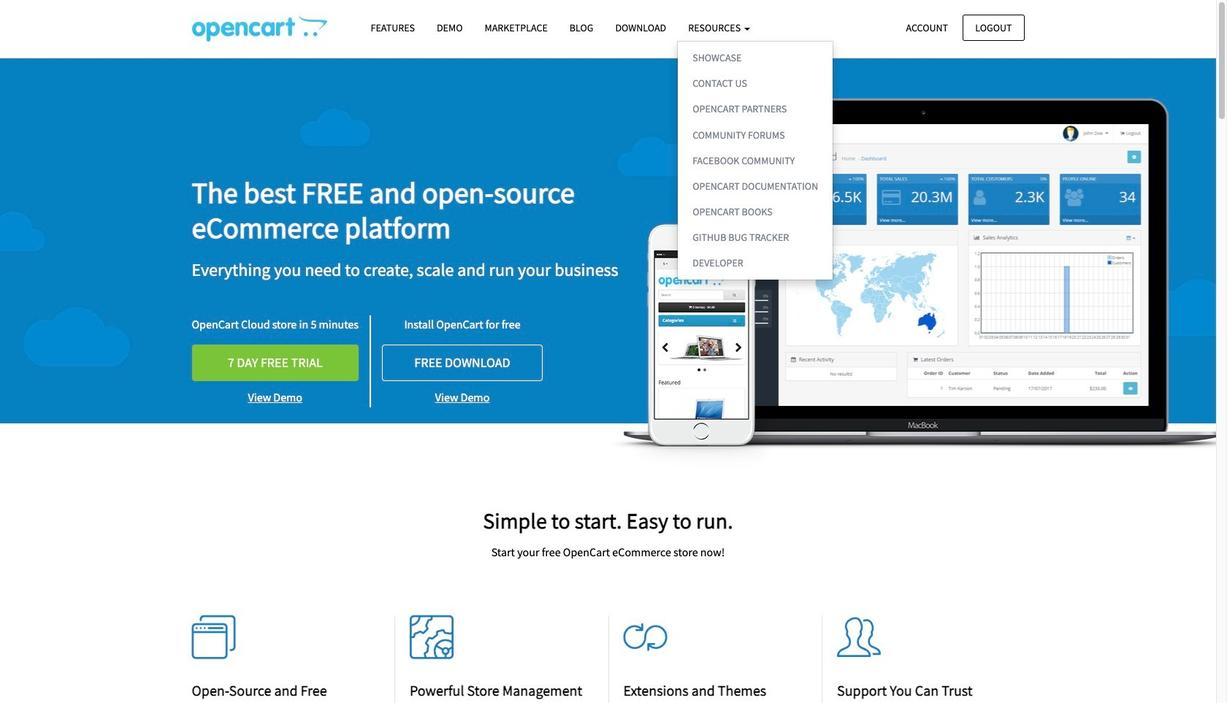 Task type: locate. For each thing, give the bounding box(es) containing it.
opencart - open source shopping cart solution image
[[192, 15, 327, 42]]



Task type: vqa. For each thing, say whether or not it's contained in the screenshot.
Blog link
no



